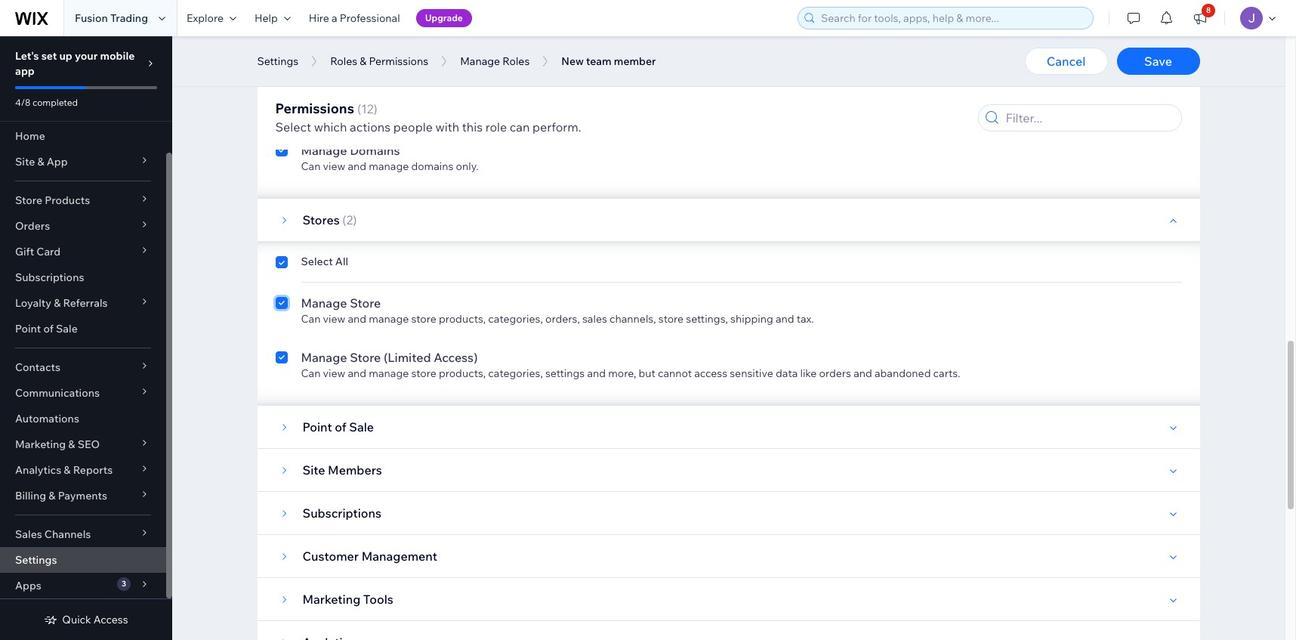 Task type: locate. For each thing, give the bounding box(es) containing it.
all
[[335, 48, 348, 61], [335, 255, 348, 268]]

view inside manage store can view and manage store products, categories, orders, sales channels, store settings, shipping and tax.
[[323, 312, 346, 326]]

products, inside manage store (limited access) can view and manage store products, categories, settings and more, but cannot access sensitive data like orders and abandoned carts.
[[439, 367, 486, 380]]

subscriptions down card
[[15, 271, 84, 284]]

0 vertical spatial all
[[335, 48, 348, 61]]

0 vertical spatial marketing
[[15, 438, 66, 451]]

products, down access)
[[439, 367, 486, 380]]

mobile
[[100, 49, 135, 63]]

save button
[[1117, 48, 1200, 75]]

communications button
[[0, 380, 166, 406]]

1 vertical spatial subscriptions
[[303, 506, 382, 521]]

4 can from the top
[[301, 367, 321, 380]]

marketing
[[15, 438, 66, 451], [303, 592, 361, 607]]

)
[[374, 101, 378, 116], [353, 212, 357, 227]]

1 vertical spatial settings
[[15, 553, 57, 567]]

0 horizontal spatial sale
[[56, 322, 78, 336]]

marketing up analytics
[[15, 438, 66, 451]]

0 vertical spatial site
[[15, 155, 35, 169]]

1 select all from the top
[[301, 48, 348, 61]]

people
[[394, 119, 433, 135]]

store down (limited
[[411, 367, 437, 380]]

quick access
[[62, 613, 128, 626]]

point of sale
[[15, 322, 78, 336], [303, 419, 374, 435]]

select all
[[301, 48, 348, 61], [301, 255, 348, 268]]

manage inside manage billing can manage and purchase domains, subscriptions and business email, and view billing history.
[[301, 88, 347, 104]]

0 vertical spatial permissions
[[369, 54, 429, 68]]

0 horizontal spatial roles
[[330, 54, 358, 68]]

domains
[[411, 159, 454, 173]]

1 categories, from the top
[[488, 312, 543, 326]]

can inside manage store can view and manage store products, categories, orders, sales channels, store settings, shipping and tax.
[[301, 312, 321, 326]]

categories, left orders,
[[488, 312, 543, 326]]

billing inside manage billing can manage and purchase domains, subscriptions and business email, and view billing history.
[[350, 88, 386, 104]]

fusion trading
[[75, 11, 148, 25]]

Filter... field
[[1002, 105, 1177, 131]]

store left settings,
[[659, 312, 684, 326]]

permissions up "purchase"
[[369, 54, 429, 68]]

1 horizontal spatial settings
[[257, 54, 299, 68]]

1 horizontal spatial sale
[[349, 419, 374, 435]]

& for marketing
[[68, 438, 75, 451]]

) right stores
[[353, 212, 357, 227]]

quick
[[62, 613, 91, 626]]

sale up members at the bottom of page
[[349, 419, 374, 435]]

4/8
[[15, 97, 30, 108]]

manage inside manage domains can view and manage domains only.
[[369, 159, 409, 173]]

site members
[[303, 463, 382, 478]]

history.
[[727, 105, 763, 119]]

categories, inside manage store can view and manage store products, categories, orders, sales channels, store settings, shipping and tax.
[[488, 312, 543, 326]]

home link
[[0, 123, 166, 149]]

& right loyalty
[[54, 296, 61, 310]]

settings for "settings" button on the left top of the page
[[257, 54, 299, 68]]

roles inside 'button'
[[330, 54, 358, 68]]

0 horizontal spatial settings
[[15, 553, 57, 567]]

subscriptions down site members
[[303, 506, 382, 521]]

select inside permissions ( 12 ) select which actions people with this role can perform.
[[275, 119, 311, 135]]

0 vertical spatial billing
[[350, 88, 386, 104]]

point of sale up site members
[[303, 419, 374, 435]]

1 horizontal spatial billing
[[350, 88, 386, 104]]

& inside 'button'
[[360, 54, 367, 68]]

2 vertical spatial select
[[301, 255, 333, 268]]

marketing tools
[[303, 592, 394, 607]]

with
[[436, 119, 460, 135]]

0 horizontal spatial point of sale
[[15, 322, 78, 336]]

more,
[[608, 367, 637, 380]]

permissions
[[369, 54, 429, 68], [275, 100, 354, 117]]

can for manage billing
[[301, 105, 321, 119]]

0 vertical spatial subscriptions
[[15, 271, 84, 284]]

1 horizontal spatial subscriptions
[[303, 506, 382, 521]]

0 horizontal spatial of
[[43, 322, 54, 336]]

1 horizontal spatial roles
[[503, 54, 530, 68]]

1 vertical spatial billing
[[15, 489, 46, 503]]

manage up (limited
[[369, 312, 409, 326]]

settings link
[[0, 547, 166, 573]]

all down 2
[[335, 255, 348, 268]]

manage billing can manage and purchase domains, subscriptions and business email, and view billing history.
[[301, 88, 763, 119]]

& left seo
[[68, 438, 75, 451]]

1 vertical spatial all
[[335, 255, 348, 268]]

roles up manage billing can manage and purchase domains, subscriptions and business email, and view billing history. at the top of the page
[[503, 54, 530, 68]]

0 vertical spatial (
[[357, 101, 361, 116]]

automations link
[[0, 406, 166, 432]]

new
[[562, 54, 584, 68]]

) for permissions
[[374, 101, 378, 116]]

8
[[1207, 5, 1212, 15]]

sales channels
[[15, 527, 91, 541]]

1 horizontal spatial site
[[303, 463, 325, 478]]

1 horizontal spatial (
[[357, 101, 361, 116]]

2 all from the top
[[335, 255, 348, 268]]

sale down loyalty & referrals
[[56, 322, 78, 336]]

manage store can view and manage store products, categories, orders, sales channels, store settings, shipping and tax.
[[301, 295, 814, 326]]

8 button
[[1184, 0, 1217, 36]]

and
[[366, 105, 384, 119], [551, 105, 569, 119], [649, 105, 667, 119], [348, 159, 367, 173], [348, 312, 367, 326], [776, 312, 795, 326], [348, 367, 367, 380], [587, 367, 606, 380], [854, 367, 873, 380]]

select all down hire
[[301, 48, 348, 61]]

0 vertical spatial point of sale
[[15, 322, 78, 336]]

settings
[[257, 54, 299, 68], [15, 553, 57, 567]]

can inside manage billing can manage and purchase domains, subscriptions and business email, and view billing history.
[[301, 105, 321, 119]]

1 roles from the left
[[330, 54, 358, 68]]

point
[[15, 322, 41, 336], [303, 419, 332, 435]]

select left which
[[275, 119, 311, 135]]

0 vertical spatial of
[[43, 322, 54, 336]]

team
[[587, 54, 612, 68]]

2 select all from the top
[[301, 255, 348, 268]]

set
[[41, 49, 57, 63]]

1 horizontal spatial permissions
[[369, 54, 429, 68]]

settings
[[546, 367, 585, 380]]

site
[[15, 155, 35, 169], [303, 463, 325, 478]]

1 vertical spatial )
[[353, 212, 357, 227]]

products,
[[439, 312, 486, 326], [439, 367, 486, 380]]

sidebar element
[[0, 36, 172, 640]]

view
[[670, 105, 692, 119], [323, 159, 346, 173], [323, 312, 346, 326], [323, 367, 346, 380]]

& left 'reports'
[[64, 463, 71, 477]]

2 products, from the top
[[439, 367, 486, 380]]

1 vertical spatial categories,
[[488, 367, 543, 380]]

settings inside settings link
[[15, 553, 57, 567]]

0 horizontal spatial marketing
[[15, 438, 66, 451]]

0 horizontal spatial )
[[353, 212, 357, 227]]

billing & payments button
[[0, 483, 166, 509]]

store inside store products popup button
[[15, 193, 42, 207]]

1 vertical spatial products,
[[439, 367, 486, 380]]

& left app
[[37, 155, 44, 169]]

permissions up which
[[275, 100, 354, 117]]

app
[[15, 64, 35, 78]]

& for site
[[37, 155, 44, 169]]

of up site members
[[335, 419, 347, 435]]

( for permissions
[[357, 101, 361, 116]]

marketing down customer
[[303, 592, 361, 607]]

site inside dropdown button
[[15, 155, 35, 169]]

manage roles button
[[453, 50, 538, 73]]

can for manage domains
[[301, 159, 321, 173]]

( right stores
[[343, 212, 346, 227]]

1 can from the top
[[301, 105, 321, 119]]

can for manage store
[[301, 312, 321, 326]]

0 horizontal spatial site
[[15, 155, 35, 169]]

12
[[361, 101, 374, 116]]

manage inside manage billing can manage and purchase domains, subscriptions and business email, and view billing history.
[[323, 105, 363, 119]]

trading
[[110, 11, 148, 25]]

roles
[[330, 54, 358, 68], [503, 54, 530, 68]]

store
[[15, 193, 42, 207], [350, 295, 381, 311], [350, 350, 381, 365]]

manage up which
[[323, 105, 363, 119]]

subscriptions link
[[0, 265, 166, 290]]

0 horizontal spatial point
[[15, 322, 41, 336]]

1 vertical spatial select all
[[301, 255, 348, 268]]

marketing inside popup button
[[15, 438, 66, 451]]

select down stores
[[301, 255, 333, 268]]

0 horizontal spatial billing
[[15, 489, 46, 503]]

store for (limited
[[350, 350, 381, 365]]

1 vertical spatial point
[[303, 419, 332, 435]]

2 can from the top
[[301, 159, 321, 173]]

site left members at the bottom of page
[[303, 463, 325, 478]]

orders
[[820, 367, 852, 380]]

referrals
[[63, 296, 108, 310]]

manage inside manage store (limited access) can view and manage store products, categories, settings and more, but cannot access sensitive data like orders and abandoned carts.
[[301, 350, 347, 365]]

all down a
[[335, 48, 348, 61]]

can
[[301, 105, 321, 119], [301, 159, 321, 173], [301, 312, 321, 326], [301, 367, 321, 380]]

( up the actions
[[357, 101, 361, 116]]

categories, left settings
[[488, 367, 543, 380]]

business
[[572, 105, 615, 119]]

orders,
[[546, 312, 580, 326]]

select down hire
[[301, 48, 333, 61]]

0 vertical spatial sale
[[56, 322, 78, 336]]

1 horizontal spatial of
[[335, 419, 347, 435]]

1 vertical spatial point of sale
[[303, 419, 374, 435]]

1 vertical spatial site
[[303, 463, 325, 478]]

1 vertical spatial (
[[343, 212, 346, 227]]

manage for manage store (limited access)
[[301, 350, 347, 365]]

1 vertical spatial permissions
[[275, 100, 354, 117]]

1 all from the top
[[335, 48, 348, 61]]

0 vertical spatial store
[[15, 193, 42, 207]]

let's
[[15, 49, 39, 63]]

role
[[486, 119, 507, 135]]

& down professional
[[360, 54, 367, 68]]

& for analytics
[[64, 463, 71, 477]]

1 horizontal spatial point of sale
[[303, 419, 374, 435]]

select all down stores
[[301, 255, 348, 268]]

point down loyalty
[[15, 322, 41, 336]]

) inside permissions ( 12 ) select which actions people with this role can perform.
[[374, 101, 378, 116]]

select
[[301, 48, 333, 61], [275, 119, 311, 135], [301, 255, 333, 268]]

1 vertical spatial marketing
[[303, 592, 361, 607]]

3
[[122, 579, 126, 589]]

1 horizontal spatial marketing
[[303, 592, 361, 607]]

settings down help button
[[257, 54, 299, 68]]

management
[[362, 549, 438, 564]]

1 vertical spatial sale
[[349, 419, 374, 435]]

0 vertical spatial products,
[[439, 312, 486, 326]]

2 roles from the left
[[503, 54, 530, 68]]

billing inside the billing & payments popup button
[[15, 489, 46, 503]]

store inside manage store (limited access) can view and manage store products, categories, settings and more, but cannot access sensitive data like orders and abandoned carts.
[[350, 350, 381, 365]]

& inside popup button
[[68, 438, 75, 451]]

1 horizontal spatial )
[[374, 101, 378, 116]]

of
[[43, 322, 54, 336], [335, 419, 347, 435]]

apps
[[15, 579, 41, 592]]

reports
[[73, 463, 113, 477]]

0 horizontal spatial permissions
[[275, 100, 354, 117]]

1 products, from the top
[[439, 312, 486, 326]]

access
[[94, 613, 128, 626]]

data
[[776, 367, 798, 380]]

manage
[[323, 105, 363, 119], [369, 159, 409, 173], [369, 312, 409, 326], [369, 367, 409, 380]]

select for manage store
[[301, 255, 333, 268]]

1 vertical spatial select
[[275, 119, 311, 135]]

3 can from the top
[[301, 312, 321, 326]]

store inside manage store (limited access) can view and manage store products, categories, settings and more, but cannot access sensitive data like orders and abandoned carts.
[[411, 367, 437, 380]]

None checkbox
[[275, 87, 288, 119], [275, 294, 288, 326], [275, 348, 288, 380], [275, 87, 288, 119], [275, 294, 288, 326], [275, 348, 288, 380]]

categories, inside manage store (limited access) can view and manage store products, categories, settings and more, but cannot access sensitive data like orders and abandoned carts.
[[488, 367, 543, 380]]

(
[[357, 101, 361, 116], [343, 212, 346, 227]]

1 vertical spatial store
[[350, 295, 381, 311]]

roles down a
[[330, 54, 358, 68]]

2 vertical spatial store
[[350, 350, 381, 365]]

view inside manage domains can view and manage domains only.
[[323, 159, 346, 173]]

billing up the actions
[[350, 88, 386, 104]]

site down home
[[15, 155, 35, 169]]

settings down sales
[[15, 553, 57, 567]]

permissions inside permissions ( 12 ) select which actions people with this role can perform.
[[275, 100, 354, 117]]

0 vertical spatial select all
[[301, 48, 348, 61]]

0 horizontal spatial (
[[343, 212, 346, 227]]

0 vertical spatial point
[[15, 322, 41, 336]]

settings inside button
[[257, 54, 299, 68]]

point of sale down loyalty
[[15, 322, 78, 336]]

& down analytics & reports on the bottom
[[49, 489, 56, 503]]

) up the actions
[[374, 101, 378, 116]]

professional
[[340, 11, 400, 25]]

manage down (limited
[[369, 367, 409, 380]]

0 vertical spatial select
[[301, 48, 333, 61]]

store for can
[[350, 295, 381, 311]]

cancel button
[[1025, 48, 1108, 75]]

& for roles
[[360, 54, 367, 68]]

store inside manage store can view and manage store products, categories, orders, sales channels, store settings, shipping and tax.
[[350, 295, 381, 311]]

new team member button
[[554, 50, 664, 73]]

billing down analytics
[[15, 489, 46, 503]]

manage inside manage domains can view and manage domains only.
[[301, 143, 347, 158]]

which
[[314, 119, 347, 135]]

of down loyalty & referrals
[[43, 322, 54, 336]]

0 vertical spatial )
[[374, 101, 378, 116]]

1 horizontal spatial point
[[303, 419, 332, 435]]

manage down domains
[[369, 159, 409, 173]]

manage inside manage store can view and manage store products, categories, orders, sales channels, store settings, shipping and tax.
[[301, 295, 347, 311]]

billing
[[695, 105, 725, 119]]

0 vertical spatial settings
[[257, 54, 299, 68]]

2 categories, from the top
[[488, 367, 543, 380]]

( inside permissions ( 12 ) select which actions people with this role can perform.
[[357, 101, 361, 116]]

point up site members
[[303, 419, 332, 435]]

manage domains can view and manage domains only.
[[301, 143, 479, 173]]

roles & permissions
[[330, 54, 429, 68]]

site for site & app
[[15, 155, 35, 169]]

0 horizontal spatial subscriptions
[[15, 271, 84, 284]]

select all for manage billing
[[301, 48, 348, 61]]

can inside manage domains can view and manage domains only.
[[301, 159, 321, 173]]

channels,
[[610, 312, 656, 326]]

products, up access)
[[439, 312, 486, 326]]

0 vertical spatial categories,
[[488, 312, 543, 326]]

None checkbox
[[275, 48, 288, 66], [275, 141, 288, 173], [275, 255, 288, 273], [275, 48, 288, 66], [275, 141, 288, 173], [275, 255, 288, 273]]

& for loyalty
[[54, 296, 61, 310]]

seo
[[78, 438, 100, 451]]



Task type: describe. For each thing, give the bounding box(es) containing it.
and inside manage domains can view and manage domains only.
[[348, 159, 367, 173]]

let's set up your mobile app
[[15, 49, 135, 78]]

stores ( 2 )
[[303, 212, 357, 227]]

a
[[332, 11, 338, 25]]

all for billing
[[335, 48, 348, 61]]

only.
[[456, 159, 479, 173]]

manage for manage billing
[[301, 88, 347, 104]]

help button
[[246, 0, 300, 36]]

view inside manage billing can manage and purchase domains, subscriptions and business email, and view billing history.
[[670, 105, 692, 119]]

your
[[75, 49, 98, 63]]

point inside 'sidebar' element
[[15, 322, 41, 336]]

gift card
[[15, 245, 61, 258]]

communications
[[15, 386, 100, 400]]

store up (limited
[[411, 312, 437, 326]]

analytics & reports button
[[0, 457, 166, 483]]

quick access button
[[44, 613, 128, 626]]

manage inside manage store (limited access) can view and manage store products, categories, settings and more, but cannot access sensitive data like orders and abandoned carts.
[[369, 367, 409, 380]]

all for store
[[335, 255, 348, 268]]

manage inside button
[[460, 54, 500, 68]]

marketing for marketing & seo
[[15, 438, 66, 451]]

but
[[639, 367, 656, 380]]

channels
[[44, 527, 91, 541]]

cannot
[[658, 367, 692, 380]]

products, inside manage store can view and manage store products, categories, orders, sales channels, store settings, shipping and tax.
[[439, 312, 486, 326]]

stores
[[303, 212, 340, 227]]

app
[[47, 155, 68, 169]]

access
[[695, 367, 728, 380]]

tools
[[363, 592, 394, 607]]

sales channels button
[[0, 521, 166, 547]]

site & app
[[15, 155, 68, 169]]

site for site members
[[303, 463, 325, 478]]

tax.
[[797, 312, 814, 326]]

help
[[255, 11, 278, 25]]

store products
[[15, 193, 90, 207]]

point of sale inside 'sidebar' element
[[15, 322, 78, 336]]

orders
[[15, 219, 50, 233]]

( for stores
[[343, 212, 346, 227]]

this
[[462, 119, 483, 135]]

fusion
[[75, 11, 108, 25]]

settings,
[[686, 312, 728, 326]]

shipping
[[731, 312, 774, 326]]

analytics
[[15, 463, 61, 477]]

select for manage billing
[[301, 48, 333, 61]]

sales
[[15, 527, 42, 541]]

contacts button
[[0, 354, 166, 380]]

customer management
[[303, 549, 438, 564]]

orders button
[[0, 213, 166, 239]]

hire a professional
[[309, 11, 400, 25]]

settings for settings link
[[15, 553, 57, 567]]

manage for manage domains
[[301, 143, 347, 158]]

marketing & seo button
[[0, 432, 166, 457]]

subscriptions
[[482, 105, 548, 119]]

home
[[15, 129, 45, 143]]

Search for tools, apps, help & more... field
[[817, 8, 1089, 29]]

hire a professional link
[[300, 0, 409, 36]]

marketing for marketing tools
[[303, 592, 361, 607]]

actions
[[350, 119, 391, 135]]

analytics & reports
[[15, 463, 113, 477]]

) for stores
[[353, 212, 357, 227]]

1 vertical spatial of
[[335, 419, 347, 435]]

domains
[[350, 143, 400, 158]]

roles inside button
[[503, 54, 530, 68]]

loyalty
[[15, 296, 51, 310]]

manage store (limited access) can view and manage store products, categories, settings and more, but cannot access sensitive data like orders and abandoned carts.
[[301, 350, 961, 380]]

manage inside manage store can view and manage store products, categories, orders, sales channels, store settings, shipping and tax.
[[369, 312, 409, 326]]

products
[[45, 193, 90, 207]]

loyalty & referrals
[[15, 296, 108, 310]]

& for billing
[[49, 489, 56, 503]]

up
[[59, 49, 72, 63]]

subscriptions inside 'sidebar' element
[[15, 271, 84, 284]]

site & app button
[[0, 149, 166, 175]]

cancel
[[1047, 54, 1086, 69]]

manage for manage store
[[301, 295, 347, 311]]

can inside manage store (limited access) can view and manage store products, categories, settings and more, but cannot access sensitive data like orders and abandoned carts.
[[301, 367, 321, 380]]

upgrade button
[[416, 9, 472, 27]]

customer
[[303, 549, 359, 564]]

automations
[[15, 412, 79, 425]]

permissions ( 12 ) select which actions people with this role can perform.
[[275, 100, 582, 135]]

purchase
[[387, 105, 432, 119]]

manage roles
[[460, 54, 530, 68]]

view inside manage store (limited access) can view and manage store products, categories, settings and more, but cannot access sensitive data like orders and abandoned carts.
[[323, 367, 346, 380]]

marketing & seo
[[15, 438, 100, 451]]

of inside 'sidebar' element
[[43, 322, 54, 336]]

email,
[[617, 105, 646, 119]]

point of sale link
[[0, 316, 166, 342]]

new team member
[[562, 54, 656, 68]]

completed
[[32, 97, 78, 108]]

members
[[328, 463, 382, 478]]

gift card button
[[0, 239, 166, 265]]

contacts
[[15, 360, 60, 374]]

save
[[1145, 54, 1173, 69]]

permissions inside 'button'
[[369, 54, 429, 68]]

member
[[614, 54, 656, 68]]

can
[[510, 119, 530, 135]]

select all for manage store
[[301, 255, 348, 268]]

upgrade
[[425, 12, 463, 23]]

sale inside point of sale link
[[56, 322, 78, 336]]

billing & payments
[[15, 489, 107, 503]]

domains,
[[434, 105, 479, 119]]

sensitive
[[730, 367, 774, 380]]

abandoned
[[875, 367, 931, 380]]

card
[[36, 245, 61, 258]]

carts.
[[934, 367, 961, 380]]



Task type: vqa. For each thing, say whether or not it's contained in the screenshot.
Store within the popup button
yes



